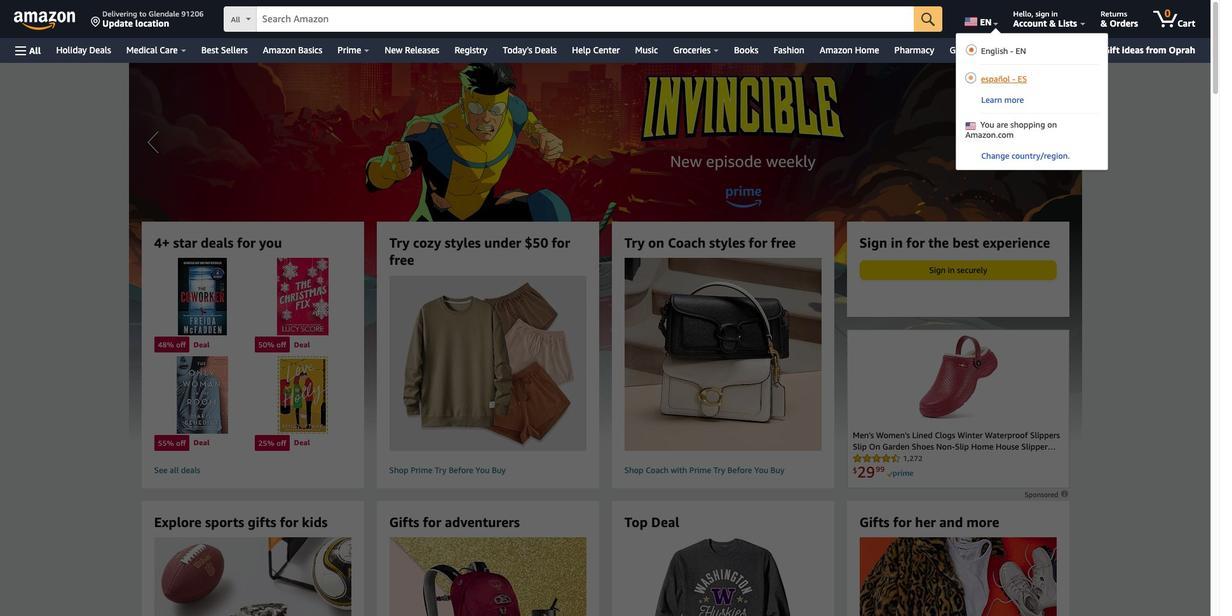 Task type: vqa. For each thing, say whether or not it's contained in the screenshot.
"dropdown" icon
no



Task type: locate. For each thing, give the bounding box(es) containing it.
1 styles from the left
[[445, 235, 481, 251]]

1 horizontal spatial in
[[948, 265, 955, 276]]

en up cards
[[981, 17, 992, 27]]

shop coach with prime try before you buy link
[[603, 258, 844, 479]]

deal right 50% off
[[294, 340, 310, 349]]

None submit
[[914, 6, 943, 32]]

amazon for amazon home
[[820, 45, 853, 55]]

0 horizontal spatial you
[[476, 466, 490, 476]]

off
[[176, 340, 186, 350], [277, 340, 286, 350], [176, 439, 186, 448], [277, 439, 286, 448]]

free
[[771, 235, 796, 251], [389, 253, 415, 269]]

off right 55% on the bottom left of page
[[176, 439, 186, 448]]

1 vertical spatial with
[[671, 466, 688, 476]]

off right 25%
[[277, 439, 286, 448]]

2 gift from the left
[[1104, 45, 1120, 55]]

deal for 25% off
[[294, 438, 310, 448]]

Search Amazon text field
[[257, 7, 914, 31]]

best sellers
[[201, 45, 248, 55]]

gift for gift cards
[[950, 45, 966, 55]]

1 horizontal spatial gift
[[1104, 45, 1120, 55]]

0 vertical spatial more
[[1005, 95, 1025, 105]]

amazon inside "link"
[[820, 45, 853, 55]]

1 & from the left
[[1050, 18, 1057, 29]]

1 horizontal spatial before
[[728, 466, 753, 476]]

gifts for adventurers
[[389, 515, 520, 531]]

gift left cards
[[950, 45, 966, 55]]

returns
[[1101, 9, 1128, 18]]

deals right star
[[201, 235, 234, 251]]

0 horizontal spatial all
[[29, 45, 41, 56]]

2 deals from the left
[[535, 45, 557, 55]]

main content
[[0, 63, 1211, 617]]

deal right 48% off
[[194, 340, 210, 349]]

kids
[[302, 515, 328, 531]]

deals inside today's deals link
[[535, 45, 557, 55]]

all inside button
[[29, 45, 41, 56]]

cozy
[[413, 235, 441, 251]]

in left the
[[891, 235, 903, 251]]

delivering
[[102, 9, 137, 18]]

off for 48% off
[[176, 340, 186, 350]]

try cozy styles under $50 for free image
[[378, 276, 598, 451]]

& left lists
[[1050, 18, 1057, 29]]

more right learn
[[1005, 95, 1025, 105]]

amazon left home on the top right of page
[[820, 45, 853, 55]]

1 horizontal spatial deals
[[535, 45, 557, 55]]

2 vertical spatial in
[[948, 265, 955, 276]]

1 shop from the left
[[389, 466, 409, 476]]

sponsored
[[1025, 491, 1061, 499]]

gifts for her and more
[[860, 515, 1000, 531]]

all
[[170, 466, 179, 476]]

1 vertical spatial en
[[1016, 46, 1027, 56]]

prime
[[338, 45, 361, 55], [411, 466, 433, 476], [690, 466, 712, 476]]

0 vertical spatial with
[[1041, 45, 1059, 55]]

- left es
[[1013, 74, 1016, 84]]

gift inside 'link'
[[950, 45, 966, 55]]

deals for all
[[181, 466, 201, 476]]

amazon inside "link"
[[263, 45, 296, 55]]

sellers
[[221, 45, 248, 55]]

en right english
[[1016, 46, 1027, 56]]

2 & from the left
[[1101, 18, 1108, 29]]

1 horizontal spatial all
[[231, 15, 240, 24]]

deal right 25% off
[[294, 438, 310, 448]]

& for account
[[1050, 18, 1057, 29]]

best
[[953, 235, 980, 251]]

deals for star
[[201, 235, 234, 251]]

1 horizontal spatial buy
[[771, 466, 785, 476]]

main content containing 4+ star deals for you
[[0, 63, 1211, 617]]

deal
[[194, 340, 210, 349], [294, 340, 310, 349], [194, 438, 210, 448], [294, 438, 310, 448], [652, 515, 680, 531]]

0 vertical spatial deals
[[201, 235, 234, 251]]

0 horizontal spatial in
[[891, 235, 903, 251]]

1 horizontal spatial amazon
[[820, 45, 853, 55]]

0 horizontal spatial amazon
[[263, 45, 296, 55]]

off for 25% off
[[277, 439, 286, 448]]

styles
[[445, 235, 481, 251], [710, 235, 746, 251]]

try on coach styles for free
[[625, 235, 796, 251]]

0 vertical spatial -
[[1011, 46, 1014, 56]]

coach
[[668, 235, 706, 251], [646, 466, 669, 476]]

in right 'sign'
[[1052, 9, 1059, 18]]

deals inside holiday deals link
[[89, 45, 111, 55]]

deals for today's deals
[[535, 45, 557, 55]]

1 horizontal spatial shop
[[625, 466, 644, 476]]

0 horizontal spatial en
[[981, 17, 992, 27]]

- right english
[[1011, 46, 1014, 56]]

2 styles from the left
[[710, 235, 746, 251]]

50% off
[[258, 340, 286, 350]]

learn more link
[[966, 95, 1100, 109]]

location
[[135, 18, 169, 29]]

gifts
[[389, 515, 420, 531], [860, 515, 890, 531]]

0 vertical spatial on
[[1048, 120, 1058, 130]]

español
[[982, 74, 1011, 84]]

1 amazon from the left
[[263, 45, 296, 55]]

on inside you are shopping on amazon.com
[[1048, 120, 1058, 130]]

2 before from the left
[[728, 466, 753, 476]]

2 horizontal spatial you
[[981, 120, 995, 130]]

you
[[259, 235, 282, 251]]

oprah
[[1170, 45, 1196, 55]]

1 horizontal spatial you
[[755, 466, 769, 476]]

deal for 48% off
[[194, 340, 210, 349]]

& left orders
[[1101, 18, 1108, 29]]

account & lists
[[1014, 18, 1078, 29]]

1 vertical spatial free
[[389, 253, 415, 269]]

0 horizontal spatial gifts
[[389, 515, 420, 531]]

1 gift from the left
[[950, 45, 966, 55]]

with up top deal
[[671, 466, 688, 476]]

1 vertical spatial coach
[[646, 466, 669, 476]]

sign
[[860, 235, 888, 251], [930, 265, 946, 276]]

holiday deals link
[[49, 41, 119, 59]]

1 horizontal spatial more
[[1005, 95, 1025, 105]]

explore
[[154, 515, 202, 531]]

0 vertical spatial free
[[771, 235, 796, 251]]

gift
[[950, 45, 966, 55], [1104, 45, 1120, 55]]

account
[[1014, 18, 1048, 29]]

2 horizontal spatial in
[[1052, 9, 1059, 18]]

adventurers
[[445, 515, 520, 531]]

& inside returns & orders
[[1101, 18, 1108, 29]]

1 vertical spatial -
[[1013, 74, 1016, 84]]

more right and
[[967, 515, 1000, 531]]

amazon
[[263, 45, 296, 55], [820, 45, 853, 55]]

0 horizontal spatial gift
[[950, 45, 966, 55]]

gift ideas from oprah link
[[1099, 42, 1201, 58]]

0 horizontal spatial sign
[[860, 235, 888, 251]]

all down amazon image at top left
[[29, 45, 41, 56]]

english
[[982, 46, 1009, 56]]

off right '50%' on the left of page
[[277, 340, 286, 350]]

1 horizontal spatial free
[[771, 235, 796, 251]]

amazon for amazon basics
[[263, 45, 296, 55]]

1 vertical spatial in
[[891, 235, 903, 251]]

1 horizontal spatial on
[[1048, 120, 1058, 130]]

1 horizontal spatial gifts
[[860, 515, 890, 531]]

shop
[[389, 466, 409, 476], [625, 466, 644, 476]]

prime inside 'link'
[[338, 45, 361, 55]]

0 horizontal spatial buy
[[492, 466, 506, 476]]

1 vertical spatial deals
[[181, 466, 201, 476]]

experience
[[983, 235, 1051, 251]]

1 horizontal spatial sign
[[930, 265, 946, 276]]

home
[[856, 45, 880, 55]]

english - en
[[982, 46, 1027, 56]]

0 horizontal spatial before
[[449, 466, 474, 476]]

hello, sign in
[[1014, 9, 1059, 18]]

sponsored link
[[1025, 490, 1070, 499]]

gifts
[[248, 515, 277, 531]]

before
[[449, 466, 474, 476], [728, 466, 753, 476]]

all button
[[10, 38, 47, 63]]

- for english
[[1011, 46, 1014, 56]]

groceries link
[[666, 41, 727, 59]]

91206
[[181, 9, 204, 18]]

2 gifts from the left
[[860, 515, 890, 531]]

all up sellers at the top of the page
[[231, 15, 240, 24]]

1 horizontal spatial with
[[1041, 45, 1059, 55]]

0 horizontal spatial prime
[[338, 45, 361, 55]]

help
[[572, 45, 591, 55]]

top
[[625, 515, 648, 531]]

in for sign in for the best experience
[[891, 235, 903, 251]]

1 vertical spatial sign
[[930, 265, 946, 276]]

4+ star deals for you
[[154, 235, 282, 251]]

buy
[[492, 466, 506, 476], [771, 466, 785, 476]]

in left securely
[[948, 265, 955, 276]]

2 amazon from the left
[[820, 45, 853, 55]]

sign for sign in securely
[[930, 265, 946, 276]]

4+
[[154, 235, 170, 251]]

1 vertical spatial all
[[29, 45, 41, 56]]

0 horizontal spatial on
[[649, 235, 665, 251]]

0 vertical spatial sign
[[860, 235, 888, 251]]

deals right all
[[181, 466, 201, 476]]

try on coach styles for free image
[[603, 258, 844, 451]]

1 horizontal spatial styles
[[710, 235, 746, 251]]

0 horizontal spatial styles
[[445, 235, 481, 251]]

her
[[916, 515, 937, 531]]

for inside try cozy styles under $50 for free
[[552, 235, 571, 251]]

0 vertical spatial en
[[981, 17, 992, 27]]

off right '48%'
[[176, 340, 186, 350]]

1 horizontal spatial &
[[1101, 18, 1108, 29]]

lists
[[1059, 18, 1078, 29]]

0 horizontal spatial free
[[389, 253, 415, 269]]

0 horizontal spatial &
[[1050, 18, 1057, 29]]

prime link
[[330, 41, 377, 59]]

deals right holiday
[[89, 45, 111, 55]]

0 vertical spatial all
[[231, 15, 240, 24]]

shop prime try before you buy link
[[377, 276, 599, 479]]

off for 50% off
[[277, 340, 286, 350]]

0 horizontal spatial more
[[967, 515, 1000, 531]]

releases
[[405, 45, 440, 55]]

for
[[237, 235, 256, 251], [552, 235, 571, 251], [749, 235, 768, 251], [907, 235, 925, 251], [280, 515, 299, 531], [423, 515, 442, 531], [894, 515, 912, 531]]

0 horizontal spatial deals
[[89, 45, 111, 55]]

0 horizontal spatial shop
[[389, 466, 409, 476]]

gift left ideas
[[1104, 45, 1120, 55]]

1 gifts from the left
[[389, 515, 420, 531]]

1 deals from the left
[[89, 45, 111, 55]]

on
[[1048, 120, 1058, 130], [649, 235, 665, 251]]

amazon left basics
[[263, 45, 296, 55]]

deals right today's
[[535, 45, 557, 55]]

sign in securely link
[[861, 262, 1056, 280]]

coach inside 'shop coach with prime try before you buy' link
[[646, 466, 669, 476]]

All search field
[[224, 6, 943, 33]]

fashion
[[774, 45, 805, 55]]

with left alexa on the right of the page
[[1041, 45, 1059, 55]]

deals for holiday deals
[[89, 45, 111, 55]]

0 vertical spatial in
[[1052, 9, 1059, 18]]

love, holly: a novel image
[[255, 357, 351, 434]]

1 horizontal spatial prime
[[411, 466, 433, 476]]

2 shop from the left
[[625, 466, 644, 476]]

medical care
[[126, 45, 178, 55]]

cart
[[1178, 18, 1196, 29]]

1 vertical spatial more
[[967, 515, 1000, 531]]

deal right 55% off
[[194, 438, 210, 448]]



Task type: describe. For each thing, give the bounding box(es) containing it.
ideas
[[1123, 45, 1144, 55]]

sign in securely
[[930, 265, 988, 276]]

from
[[1147, 45, 1167, 55]]

cards
[[968, 45, 990, 55]]

0
[[1165, 7, 1171, 20]]

deal for 55% off
[[194, 438, 210, 448]]

gifts for gifts for her and more
[[860, 515, 890, 531]]

works with alexa
[[1014, 45, 1083, 55]]

en link
[[958, 3, 1004, 35]]

gift cards link
[[943, 41, 1006, 59]]

explore sports gifts for kids
[[154, 515, 328, 531]]

55% off
[[158, 439, 186, 448]]

update
[[102, 18, 133, 29]]

orders
[[1110, 18, 1139, 29]]

holiday deals
[[56, 45, 111, 55]]

amazon.com
[[966, 130, 1014, 140]]

gift for gift ideas from oprah
[[1104, 45, 1120, 55]]

see
[[154, 466, 168, 476]]

to
[[139, 9, 147, 18]]

new releases
[[385, 45, 440, 55]]

50%
[[258, 340, 275, 350]]

español - es
[[982, 74, 1028, 84]]

1 buy from the left
[[492, 466, 506, 476]]

delivering to glendale 91206 update location
[[102, 9, 204, 29]]

sign
[[1036, 9, 1050, 18]]

shop for try on coach styles for free
[[625, 466, 644, 476]]

es
[[1018, 74, 1028, 84]]

the coworker image
[[154, 258, 251, 336]]

learn
[[982, 95, 1003, 105]]

in inside navigation 'navigation'
[[1052, 9, 1059, 18]]

2 buy from the left
[[771, 466, 785, 476]]

- for español
[[1013, 74, 1016, 84]]

the christmas fix image
[[255, 258, 351, 336]]

amazon basics link
[[256, 41, 330, 59]]

more inside navigation 'navigation'
[[1005, 95, 1025, 105]]

see all deals
[[154, 466, 201, 476]]

amazon image
[[14, 11, 76, 31]]

watch the new season of the new amazon original series invincible with prime now on prime video. new episode weekly. image
[[129, 63, 1083, 444]]

college apparel from merch on demand image
[[654, 538, 793, 617]]

amazon home
[[820, 45, 880, 55]]

under
[[485, 235, 522, 251]]

registry
[[455, 45, 488, 55]]

shopping
[[1011, 120, 1046, 130]]

best
[[201, 45, 219, 55]]

with inside navigation 'navigation'
[[1041, 45, 1059, 55]]

works
[[1014, 45, 1039, 55]]

change country/region. link
[[966, 151, 1100, 165]]

2 horizontal spatial prime
[[690, 466, 712, 476]]

best sellers link
[[194, 41, 256, 59]]

hello,
[[1014, 9, 1034, 18]]

star
[[173, 235, 197, 251]]

$50
[[525, 235, 549, 251]]

basics
[[298, 45, 323, 55]]

country/region.
[[1012, 151, 1071, 161]]

music link
[[628, 41, 666, 59]]

the only woman in the room: a novel image
[[154, 357, 251, 434]]

1 horizontal spatial en
[[1016, 46, 1027, 56]]

sign for sign in for the best experience
[[860, 235, 888, 251]]

the
[[929, 235, 950, 251]]

amazon basics
[[263, 45, 323, 55]]

fashion link
[[767, 41, 813, 59]]

music
[[636, 45, 658, 55]]

all inside 'search field'
[[231, 15, 240, 24]]

books link
[[727, 41, 767, 59]]

new releases link
[[377, 41, 447, 59]]

leave feedback on sponsored ad element
[[1025, 491, 1070, 499]]

change country/region.
[[982, 151, 1071, 161]]

are
[[997, 120, 1009, 130]]

try inside try cozy styles under $50 for free
[[389, 235, 410, 251]]

0 horizontal spatial with
[[671, 466, 688, 476]]

securely
[[958, 265, 988, 276]]

25%
[[258, 439, 275, 448]]

medical care link
[[119, 41, 194, 59]]

styles inside try cozy styles under $50 for free
[[445, 235, 481, 251]]

0 vertical spatial coach
[[668, 235, 706, 251]]

gift ideas from oprah
[[1104, 45, 1196, 55]]

navigation navigation
[[0, 0, 1211, 176]]

& for returns
[[1101, 18, 1108, 29]]

in for sign in securely
[[948, 265, 955, 276]]

48%
[[158, 340, 174, 350]]

holiday
[[56, 45, 87, 55]]

gift cards
[[950, 45, 990, 55]]

1 before from the left
[[449, 466, 474, 476]]

today's deals link
[[495, 41, 565, 59]]

shop for try cozy styles under $50 for free
[[389, 466, 409, 476]]

1 vertical spatial on
[[649, 235, 665, 251]]

pharmacy
[[895, 45, 935, 55]]

learn more
[[982, 95, 1025, 105]]

shop coach with prime try before you buy
[[625, 466, 785, 476]]

sign in for the best experience
[[860, 235, 1051, 251]]

groceries
[[674, 45, 711, 55]]

try cozy styles under $50 for free
[[389, 235, 571, 269]]

off for 55% off
[[176, 439, 186, 448]]

top deal
[[625, 515, 680, 531]]

shop prime try before you buy
[[389, 466, 506, 476]]

free inside try cozy styles under $50 for free
[[389, 253, 415, 269]]

new
[[385, 45, 403, 55]]

you are shopping on amazon.com
[[966, 120, 1058, 140]]

center
[[594, 45, 620, 55]]

today's deals
[[503, 45, 557, 55]]

you inside you are shopping on amazon.com
[[981, 120, 995, 130]]

none submit inside all 'search field'
[[914, 6, 943, 32]]

gifts for gifts for adventurers
[[389, 515, 420, 531]]

registry link
[[447, 41, 495, 59]]

deal for 50% off
[[294, 340, 310, 349]]

see all deals link
[[154, 466, 351, 476]]

medical
[[126, 45, 157, 55]]

books
[[735, 45, 759, 55]]

deal right top
[[652, 515, 680, 531]]

and
[[940, 515, 964, 531]]

25% off
[[258, 439, 286, 448]]



